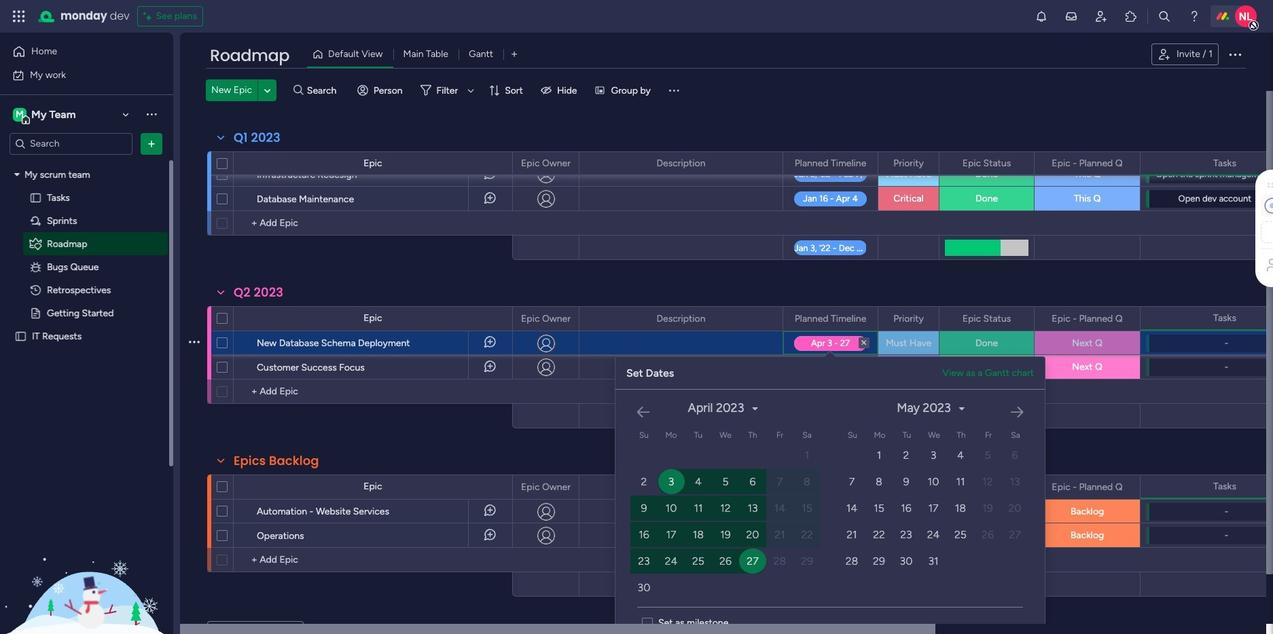 Task type: describe. For each thing, give the bounding box(es) containing it.
Search field
[[304, 81, 344, 100]]

inbox image
[[1065, 10, 1078, 23]]

0 horizontal spatial public board image
[[14, 330, 27, 343]]

invite members image
[[1095, 10, 1108, 23]]

arrow down image
[[463, 82, 479, 99]]

workspace options image
[[145, 108, 158, 121]]

3 + add epic text field from the top
[[241, 552, 506, 569]]

2 + add epic text field from the top
[[241, 384, 506, 400]]

notifications image
[[1035, 10, 1049, 23]]

lottie animation image
[[0, 497, 173, 635]]

1 + add epic text field from the top
[[241, 215, 506, 232]]

add view image
[[512, 49, 517, 59]]

lottie animation element
[[0, 497, 173, 635]]

workspace image
[[13, 107, 27, 122]]

workspace selection element
[[13, 106, 78, 124]]



Task type: vqa. For each thing, say whether or not it's contained in the screenshot.
Team within the Workspace selection element
no



Task type: locate. For each thing, give the bounding box(es) containing it.
None field
[[207, 44, 293, 67], [230, 129, 284, 147], [518, 156, 574, 171], [653, 156, 709, 171], [792, 156, 870, 171], [890, 156, 928, 171], [959, 156, 1015, 171], [1049, 156, 1126, 171], [1210, 156, 1240, 171], [230, 284, 287, 302], [1210, 311, 1240, 326], [518, 312, 574, 327], [653, 312, 709, 327], [792, 312, 870, 327], [890, 312, 928, 327], [959, 312, 1015, 327], [1049, 312, 1126, 327], [230, 453, 322, 470], [1210, 479, 1240, 494], [518, 480, 574, 495], [653, 480, 709, 495], [792, 480, 870, 495], [890, 480, 928, 495], [959, 480, 1015, 495], [1049, 480, 1126, 495], [207, 44, 293, 67], [230, 129, 284, 147], [518, 156, 574, 171], [653, 156, 709, 171], [792, 156, 870, 171], [890, 156, 928, 171], [959, 156, 1015, 171], [1049, 156, 1126, 171], [1210, 156, 1240, 171], [230, 284, 287, 302], [1210, 311, 1240, 326], [518, 312, 574, 327], [653, 312, 709, 327], [792, 312, 870, 327], [890, 312, 928, 327], [959, 312, 1015, 327], [1049, 312, 1126, 327], [230, 453, 322, 470], [1210, 479, 1240, 494], [518, 480, 574, 495], [653, 480, 709, 495], [792, 480, 870, 495], [890, 480, 928, 495], [959, 480, 1015, 495], [1049, 480, 1126, 495]]

see plans image
[[144, 8, 156, 24]]

public board image
[[29, 191, 42, 204], [14, 330, 27, 343]]

my work image
[[12, 69, 24, 81]]

0 vertical spatial caret down image
[[14, 170, 20, 179]]

caret down image
[[753, 404, 758, 414]]

list box
[[0, 160, 173, 531]]

0 vertical spatial + add epic text field
[[241, 215, 506, 232]]

1 horizontal spatial public board image
[[29, 191, 42, 204]]

angle down image
[[264, 85, 271, 95]]

select product image
[[12, 10, 26, 23]]

1 vertical spatial + add epic text field
[[241, 384, 506, 400]]

+ Add Epic text field
[[241, 215, 506, 232], [241, 384, 506, 400], [241, 552, 506, 569]]

help image
[[1188, 10, 1201, 23]]

search everything image
[[1158, 10, 1172, 23]]

apps image
[[1125, 10, 1138, 23]]

2 vertical spatial + add epic text field
[[241, 552, 506, 569]]

1 horizontal spatial caret down image
[[959, 404, 965, 414]]

options image
[[145, 137, 158, 151], [560, 152, 569, 175], [859, 152, 868, 175], [1121, 152, 1131, 175], [188, 168, 200, 180], [859, 308, 868, 331], [920, 308, 930, 331], [1015, 308, 1025, 331]]

menu image
[[667, 84, 681, 97]]

home image
[[12, 45, 26, 58]]

option
[[0, 162, 173, 165]]

Search in workspace field
[[29, 136, 113, 152]]

caret down image
[[14, 170, 20, 179], [959, 404, 965, 414]]

1 vertical spatial public board image
[[14, 330, 27, 343]]

region
[[616, 385, 1274, 618]]

v2 search image
[[294, 83, 304, 98]]

1 vertical spatial caret down image
[[959, 404, 965, 414]]

options image
[[1227, 46, 1244, 63], [920, 152, 930, 175], [189, 182, 200, 215], [560, 308, 569, 331], [764, 308, 773, 331], [1121, 308, 1131, 331], [189, 327, 200, 359], [189, 351, 200, 384], [560, 476, 569, 499], [1121, 476, 1131, 499], [189, 495, 200, 528], [189, 520, 200, 552]]

public board image
[[29, 307, 42, 320]]

noah lott image
[[1235, 5, 1257, 27]]

0 vertical spatial public board image
[[29, 191, 42, 204]]

0 horizontal spatial caret down image
[[14, 170, 20, 179]]



